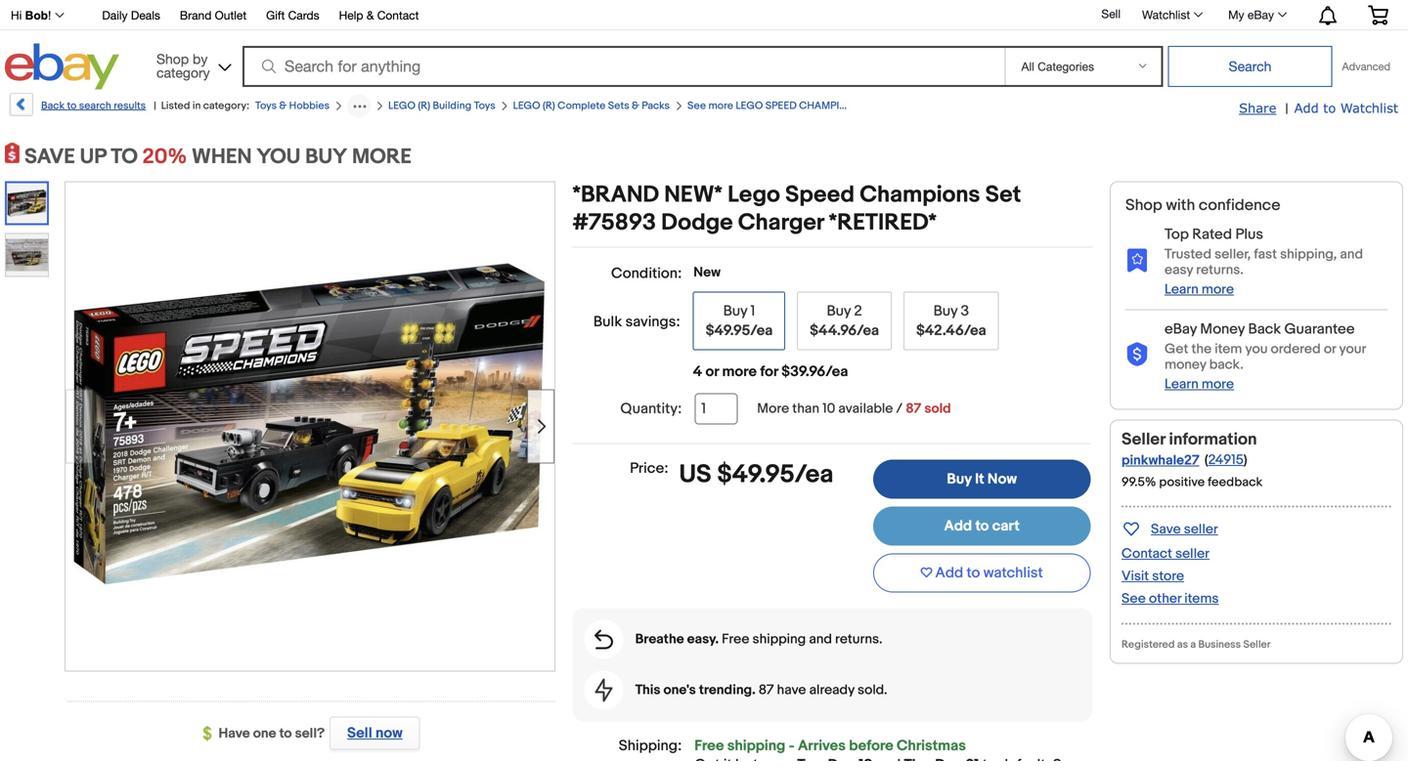 Task type: describe. For each thing, give the bounding box(es) containing it.
1 vertical spatial free
[[695, 738, 724, 756]]

learn more link for money
[[1165, 376, 1234, 393]]

add to watchlist button
[[873, 554, 1091, 593]]

to right one
[[279, 726, 292, 743]]

more left 'speed'
[[709, 100, 733, 112]]

sold
[[925, 401, 951, 418]]

back.
[[1210, 357, 1244, 373]]

rated
[[1193, 226, 1232, 244]]

more
[[352, 144, 412, 170]]

to
[[111, 144, 138, 170]]

0 horizontal spatial |
[[154, 100, 156, 112]]

top
[[1165, 226, 1189, 244]]

other
[[1149, 591, 1182, 608]]

buy 2 $44.96/ea
[[810, 303, 879, 340]]

2018
[[867, 100, 889, 112]]

you
[[1245, 341, 1268, 358]]

2
[[854, 303, 862, 320]]

when
[[192, 144, 252, 170]]

lego (r) building toys link
[[388, 100, 496, 112]]

10
[[823, 401, 836, 418]]

*brand
[[573, 181, 659, 209]]

4 or more for $39.96/ea
[[693, 363, 848, 381]]

charger
[[738, 209, 824, 237]]

lego for lego (r) complete sets & packs
[[513, 100, 541, 112]]

24915
[[1208, 452, 1244, 469]]

or inside ebay money back guarantee get the item you ordered or your money back. learn more
[[1324, 341, 1336, 358]]

add to watchlist link
[[1295, 100, 1399, 117]]

cart
[[992, 518, 1020, 535]]

guarantee
[[1285, 321, 1355, 338]]

have
[[219, 726, 250, 743]]

gift
[[266, 8, 285, 22]]

add inside share | add to watchlist
[[1295, 100, 1319, 115]]

ordered
[[1271, 341, 1321, 358]]

with details__icon image for ebay money back guarantee
[[1126, 343, 1149, 367]]

0 horizontal spatial 87
[[759, 683, 774, 699]]

dollar sign image
[[203, 727, 219, 743]]

contact seller visit store see other items
[[1122, 546, 1219, 608]]

brand
[[180, 8, 212, 22]]

& for help
[[367, 8, 374, 22]]

trending.
[[699, 683, 756, 699]]

have
[[777, 683, 806, 699]]

and inside top rated plus trusted seller, fast shipping, and easy returns. learn more
[[1340, 246, 1363, 263]]

seller inside seller information pinkwhale27 ( 24915 ) 99.5% positive feedback
[[1122, 430, 1166, 450]]

to for watchlist
[[967, 565, 980, 582]]

sell now link
[[325, 717, 420, 751]]

save up to 20% when you buy more
[[24, 144, 412, 170]]

sell for sell now
[[347, 725, 372, 743]]

watchlist
[[984, 565, 1043, 582]]

it
[[975, 471, 984, 489]]

shop by category
[[156, 51, 210, 81]]

sell for sell
[[1102, 7, 1121, 21]]

bob
[[25, 9, 48, 22]]

up
[[80, 144, 106, 170]]

watchlist inside share | add to watchlist
[[1341, 100, 1399, 115]]

you
[[257, 144, 301, 170]]

picture 2 of 2 image
[[6, 234, 48, 276]]

complete
[[558, 100, 606, 112]]

a
[[1191, 639, 1196, 652]]

account navigation
[[0, 0, 1403, 30]]

add for add to watchlist
[[936, 565, 964, 582]]

2 toys from the left
[[474, 100, 496, 112]]

more than 10 available / 87 sold
[[757, 401, 951, 418]]

20%
[[142, 144, 187, 170]]

2 horizontal spatial &
[[632, 100, 639, 112]]

category
[[156, 65, 210, 81]]

1 horizontal spatial 87
[[906, 401, 922, 418]]

(r) for complete
[[543, 100, 555, 112]]

results
[[114, 100, 146, 112]]

shipping:
[[619, 738, 682, 756]]

now
[[376, 725, 403, 743]]

daily deals link
[[102, 5, 160, 27]]

help & contact link
[[339, 5, 419, 27]]

registered
[[1122, 639, 1175, 652]]

learn inside ebay money back guarantee get the item you ordered or your money back. learn more
[[1165, 376, 1199, 393]]

returns. inside top rated plus trusted seller, fast shipping, and easy returns. learn more
[[1196, 262, 1244, 279]]

us
[[679, 460, 712, 490]]

0 vertical spatial $49.95/ea
[[706, 322, 773, 340]]

/
[[896, 401, 903, 418]]

1 toys from the left
[[255, 100, 277, 112]]

hobbies
[[289, 100, 330, 112]]

sold.
[[858, 683, 888, 699]]

packs
[[642, 100, 670, 112]]

add to watchlist
[[936, 565, 1043, 582]]

buy left it
[[947, 471, 972, 489]]

savings:
[[626, 313, 680, 331]]

daily deals
[[102, 8, 160, 22]]

Quantity: text field
[[695, 394, 738, 425]]

| listed in category:
[[154, 100, 249, 112]]

& for toys
[[279, 100, 287, 112]]

as
[[1177, 639, 1188, 652]]

with details__icon image for this one's trending.
[[595, 679, 613, 703]]

see more lego speed champions: 2018 dodge challenger sr...
[[688, 100, 1002, 112]]

more inside top rated plus trusted seller, fast shipping, and easy returns. learn more
[[1202, 282, 1234, 298]]

back inside ebay money back guarantee get the item you ordered or your money back. learn more
[[1248, 321, 1281, 338]]

*retired*
[[829, 209, 937, 237]]

with details__icon image for top rated plus
[[1126, 248, 1149, 273]]

see inside contact seller visit store see other items
[[1122, 591, 1146, 608]]

Search for anything text field
[[245, 48, 1001, 85]]

for
[[760, 363, 778, 381]]

buy
[[305, 144, 347, 170]]

money
[[1200, 321, 1245, 338]]

help
[[339, 8, 363, 22]]

speed
[[785, 181, 855, 209]]

gift cards
[[266, 8, 319, 22]]

confidence
[[1199, 196, 1281, 215]]

see other items link
[[1122, 591, 1219, 608]]

get
[[1165, 341, 1189, 358]]

buy 1 $49.95/ea
[[706, 303, 773, 340]]

sell now
[[347, 725, 403, 743]]

)
[[1244, 452, 1248, 469]]

lego for lego (r) building toys
[[388, 100, 416, 112]]

0 vertical spatial shipping
[[753, 632, 806, 648]]

shop by category banner
[[0, 0, 1403, 95]]

search
[[79, 100, 111, 112]]

have one to sell?
[[219, 726, 325, 743]]

my ebay link
[[1218, 3, 1296, 26]]

item
[[1215, 341, 1242, 358]]

your
[[1339, 341, 1366, 358]]

ebay inside account navigation
[[1248, 8, 1274, 22]]

free shipping - arrives before christmas
[[695, 738, 966, 756]]

shop for shop by category
[[156, 51, 189, 67]]



Task type: locate. For each thing, give the bounding box(es) containing it.
champions:
[[799, 100, 864, 112]]

0 vertical spatial ebay
[[1248, 8, 1274, 22]]

| right the share button at right top
[[1285, 101, 1289, 117]]

to for cart
[[976, 518, 989, 535]]

condition:
[[611, 265, 682, 283]]

buy inside 'buy 2 $44.96/ea'
[[827, 303, 851, 320]]

with details__icon image
[[1126, 248, 1149, 273], [1126, 343, 1149, 367], [595, 630, 613, 650], [595, 679, 613, 703]]

add left cart
[[944, 518, 972, 535]]

learn more link
[[1165, 282, 1234, 298], [1165, 376, 1234, 393]]

more down back.
[[1202, 376, 1234, 393]]

learn inside top rated plus trusted seller, fast shipping, and easy returns. learn more
[[1165, 282, 1199, 298]]

to left search
[[67, 100, 77, 112]]

learn more link down the money
[[1165, 376, 1234, 393]]

to inside share | add to watchlist
[[1324, 100, 1336, 115]]

1 vertical spatial or
[[706, 363, 719, 381]]

$49.95/ea down more
[[717, 460, 834, 490]]

1 vertical spatial shop
[[1126, 196, 1163, 215]]

bulk savings:
[[594, 313, 680, 331]]

| inside share | add to watchlist
[[1285, 101, 1289, 117]]

2 (r) from the left
[[543, 100, 555, 112]]

returns. inside us $49.95/ea main content
[[835, 632, 883, 648]]

shop left 'by'
[[156, 51, 189, 67]]

challenger
[[926, 100, 978, 112]]

1 horizontal spatial contact
[[1122, 546, 1173, 563]]

shipping left -
[[727, 738, 786, 756]]

0 horizontal spatial or
[[706, 363, 719, 381]]

one
[[253, 726, 276, 743]]

advanced
[[1342, 60, 1391, 73]]

lego (r) complete sets & packs link
[[513, 100, 670, 112]]

and right shipping,
[[1340, 246, 1363, 263]]

0 vertical spatial and
[[1340, 246, 1363, 263]]

none submit inside shop by category banner
[[1168, 46, 1333, 87]]

2 horizontal spatial lego
[[736, 100, 763, 112]]

0 vertical spatial back
[[41, 100, 65, 112]]

0 vertical spatial or
[[1324, 341, 1336, 358]]

contact up visit store link
[[1122, 546, 1173, 563]]

0 vertical spatial see
[[688, 100, 706, 112]]

to down advanced link
[[1324, 100, 1336, 115]]

picture 1 of 2 image
[[7, 183, 47, 223]]

top rated plus trusted seller, fast shipping, and easy returns. learn more
[[1165, 226, 1363, 298]]

dodge up new on the top
[[661, 209, 733, 237]]

back left search
[[41, 100, 65, 112]]

dodge right the 2018
[[891, 100, 924, 112]]

brand outlet link
[[180, 5, 247, 27]]

add right share
[[1295, 100, 1319, 115]]

2 lego from the left
[[513, 100, 541, 112]]

& right sets
[[632, 100, 639, 112]]

1 horizontal spatial or
[[1324, 341, 1336, 358]]

watchlist down advanced link
[[1341, 100, 1399, 115]]

more inside ebay money back guarantee get the item you ordered or your money back. learn more
[[1202, 376, 1234, 393]]

buy it now
[[947, 471, 1017, 489]]

save seller button
[[1122, 518, 1218, 540]]

or down guarantee
[[1324, 341, 1336, 358]]

by
[[193, 51, 208, 67]]

shipping up have
[[753, 632, 806, 648]]

seller for save
[[1184, 522, 1218, 538]]

deals
[[131, 8, 160, 22]]

buy left 3
[[934, 303, 958, 320]]

0 horizontal spatial (r)
[[418, 100, 430, 112]]

1 vertical spatial $49.95/ea
[[717, 460, 834, 490]]

learn down the easy in the top of the page
[[1165, 282, 1199, 298]]

see down visit
[[1122, 591, 1146, 608]]

2 vertical spatial add
[[936, 565, 964, 582]]

0 vertical spatial learn more link
[[1165, 282, 1234, 298]]

0 vertical spatial free
[[722, 632, 750, 648]]

1 vertical spatial back
[[1248, 321, 1281, 338]]

sell left now
[[347, 725, 372, 743]]

dodge inside "*brand new*  lego speed champions set #75893 dodge charger *retired*"
[[661, 209, 733, 237]]

feedback
[[1208, 475, 1263, 490]]

learn down the money
[[1165, 376, 1199, 393]]

1 vertical spatial contact
[[1122, 546, 1173, 563]]

lego left complete
[[513, 100, 541, 112]]

toys & hobbies link
[[255, 100, 330, 112]]

save seller
[[1151, 522, 1218, 538]]

add inside button
[[936, 565, 964, 582]]

1 vertical spatial see
[[1122, 591, 1146, 608]]

buy left 2 on the top right of page
[[827, 303, 851, 320]]

1 horizontal spatial |
[[1285, 101, 1289, 117]]

$49.95/ea down 1
[[706, 322, 773, 340]]

category:
[[203, 100, 249, 112]]

0 horizontal spatial returns.
[[835, 632, 883, 648]]

0 horizontal spatial dodge
[[661, 209, 733, 237]]

seller inside contact seller visit store see other items
[[1176, 546, 1210, 563]]

1 horizontal spatial back
[[1248, 321, 1281, 338]]

1 vertical spatial and
[[809, 632, 832, 648]]

shop left with
[[1126, 196, 1163, 215]]

available
[[839, 401, 893, 418]]

1 horizontal spatial ebay
[[1248, 8, 1274, 22]]

1 vertical spatial sell
[[347, 725, 372, 743]]

| left listed
[[154, 100, 156, 112]]

add down add to cart link
[[936, 565, 964, 582]]

1 (r) from the left
[[418, 100, 430, 112]]

1 horizontal spatial shop
[[1126, 196, 1163, 215]]

advanced link
[[1333, 47, 1401, 86]]

contact seller link
[[1122, 546, 1210, 563]]

add to cart
[[944, 518, 1020, 535]]

seller right save
[[1184, 522, 1218, 538]]

shop for shop with confidence
[[1126, 196, 1163, 215]]

& right help
[[367, 8, 374, 22]]

christmas
[[897, 738, 966, 756]]

building
[[433, 100, 472, 112]]

with details__icon image left "breathe"
[[595, 630, 613, 650]]

us $49.95/ea
[[679, 460, 834, 490]]

0 horizontal spatial see
[[688, 100, 706, 112]]

1 horizontal spatial &
[[367, 8, 374, 22]]

more left 'for'
[[722, 363, 757, 381]]

|
[[154, 100, 156, 112], [1285, 101, 1289, 117]]

1
[[751, 303, 755, 320]]

$49.95/ea
[[706, 322, 773, 340], [717, 460, 834, 490]]

& left hobbies
[[279, 100, 287, 112]]

$39.96/ea
[[782, 363, 848, 381]]

0 horizontal spatial shop
[[156, 51, 189, 67]]

see right packs
[[688, 100, 706, 112]]

and up the already at the right of page
[[809, 632, 832, 648]]

1 vertical spatial add
[[944, 518, 972, 535]]

contact inside account navigation
[[377, 8, 419, 22]]

0 horizontal spatial toys
[[255, 100, 277, 112]]

99.5%
[[1122, 475, 1156, 490]]

0 vertical spatial add
[[1295, 100, 1319, 115]]

my ebay
[[1229, 8, 1274, 22]]

us $49.95/ea main content
[[573, 181, 1093, 762]]

1 vertical spatial dodge
[[661, 209, 733, 237]]

to left watchlist
[[967, 565, 980, 582]]

listed
[[161, 100, 190, 112]]

speed
[[766, 100, 797, 112]]

buy
[[723, 303, 747, 320], [827, 303, 851, 320], [934, 303, 958, 320], [947, 471, 972, 489]]

0 vertical spatial returns.
[[1196, 262, 1244, 279]]

learn more link for rated
[[1165, 282, 1234, 298]]

3
[[961, 303, 969, 320]]

watchlist inside account navigation
[[1142, 8, 1190, 22]]

0 horizontal spatial seller
[[1122, 430, 1166, 450]]

sr...
[[981, 100, 1002, 112]]

87 right /
[[906, 401, 922, 418]]

more inside us $49.95/ea main content
[[722, 363, 757, 381]]

buy inside buy 1 $49.95/ea
[[723, 303, 747, 320]]

0 horizontal spatial and
[[809, 632, 832, 648]]

(r) left complete
[[543, 100, 555, 112]]

0 vertical spatial contact
[[377, 8, 419, 22]]

and inside us $49.95/ea main content
[[809, 632, 832, 648]]

seller down save seller
[[1176, 546, 1210, 563]]

87 left have
[[759, 683, 774, 699]]

information
[[1169, 430, 1257, 450]]

watchlist right sell link
[[1142, 8, 1190, 22]]

(r) left building
[[418, 100, 430, 112]]

1 horizontal spatial and
[[1340, 246, 1363, 263]]

ebay inside ebay money back guarantee get the item you ordered or your money back. learn more
[[1165, 321, 1197, 338]]

buy for buy 3
[[934, 303, 958, 320]]

to inside button
[[967, 565, 980, 582]]

!
[[48, 9, 51, 22]]

1 horizontal spatial watchlist
[[1341, 100, 1399, 115]]

sell?
[[295, 726, 325, 743]]

shipping,
[[1280, 246, 1337, 263]]

quantity:
[[620, 401, 682, 418]]

0 vertical spatial seller
[[1122, 430, 1166, 450]]

3 lego from the left
[[736, 100, 763, 112]]

1 horizontal spatial dodge
[[891, 100, 924, 112]]

positive
[[1159, 475, 1205, 490]]

the
[[1192, 341, 1212, 358]]

this
[[635, 683, 661, 699]]

0 vertical spatial seller
[[1184, 522, 1218, 538]]

buy left 1
[[723, 303, 747, 320]]

*brand new*  lego speed champions set #75893 dodge charger *retired* - picture 1 of 2 image
[[66, 262, 555, 588]]

1 vertical spatial seller
[[1244, 639, 1271, 652]]

0 vertical spatial dodge
[[891, 100, 924, 112]]

1 vertical spatial watchlist
[[1341, 100, 1399, 115]]

1 vertical spatial learn
[[1165, 376, 1199, 393]]

learn
[[1165, 282, 1199, 298], [1165, 376, 1199, 393]]

ebay right my
[[1248, 8, 1274, 22]]

fast
[[1254, 246, 1277, 263]]

toys & hobbies
[[255, 100, 330, 112]]

$42.46/ea
[[916, 322, 986, 340]]

buy for buy 1
[[723, 303, 747, 320]]

visit store link
[[1122, 569, 1184, 585]]

outlet
[[215, 8, 247, 22]]

sell left watchlist link
[[1102, 7, 1121, 21]]

free right easy.
[[722, 632, 750, 648]]

your shopping cart image
[[1367, 5, 1390, 25]]

0 vertical spatial sell
[[1102, 7, 1121, 21]]

already
[[809, 683, 855, 699]]

hi bob !
[[11, 9, 51, 22]]

0 horizontal spatial lego
[[388, 100, 416, 112]]

in
[[193, 100, 201, 112]]

1 vertical spatial shipping
[[727, 738, 786, 756]]

back to search results
[[41, 100, 146, 112]]

None submit
[[1168, 46, 1333, 87]]

seller for contact
[[1176, 546, 1210, 563]]

0 vertical spatial 87
[[906, 401, 922, 418]]

1 lego from the left
[[388, 100, 416, 112]]

2 learn from the top
[[1165, 376, 1199, 393]]

sell inside account navigation
[[1102, 7, 1121, 21]]

shop inside the shop by category
[[156, 51, 189, 67]]

& inside account navigation
[[367, 8, 374, 22]]

1 horizontal spatial returns.
[[1196, 262, 1244, 279]]

to for search
[[67, 100, 77, 112]]

#75893
[[573, 209, 656, 237]]

1 vertical spatial seller
[[1176, 546, 1210, 563]]

0 vertical spatial shop
[[156, 51, 189, 67]]

1 vertical spatial 87
[[759, 683, 774, 699]]

toys right category:
[[255, 100, 277, 112]]

shop with confidence
[[1126, 196, 1281, 215]]

0 horizontal spatial contact
[[377, 8, 419, 22]]

plus
[[1236, 226, 1264, 244]]

buy inside buy 3 $42.46/ea
[[934, 303, 958, 320]]

contact inside contact seller visit store see other items
[[1122, 546, 1173, 563]]

returns. up sold.
[[835, 632, 883, 648]]

1 horizontal spatial (r)
[[543, 100, 555, 112]]

share button
[[1239, 100, 1277, 117]]

buy for buy 2
[[827, 303, 851, 320]]

0 horizontal spatial sell
[[347, 725, 372, 743]]

than
[[793, 401, 820, 418]]

0 vertical spatial learn
[[1165, 282, 1199, 298]]

lego left building
[[388, 100, 416, 112]]

contact right help
[[377, 8, 419, 22]]

0 horizontal spatial &
[[279, 100, 287, 112]]

back up you
[[1248, 321, 1281, 338]]

lego left 'speed'
[[736, 100, 763, 112]]

learn more link down the easy in the top of the page
[[1165, 282, 1234, 298]]

bulk
[[594, 313, 622, 331]]

1 horizontal spatial toys
[[474, 100, 496, 112]]

1 learn more link from the top
[[1165, 282, 1234, 298]]

1 horizontal spatial seller
[[1244, 639, 1271, 652]]

-
[[789, 738, 795, 756]]

0 horizontal spatial back
[[41, 100, 65, 112]]

business
[[1199, 639, 1241, 652]]

money
[[1165, 357, 1207, 373]]

with details__icon image for breathe easy.
[[595, 630, 613, 650]]

seller inside button
[[1184, 522, 1218, 538]]

more
[[757, 401, 789, 418]]

free
[[722, 632, 750, 648], [695, 738, 724, 756]]

(r)
[[418, 100, 430, 112], [543, 100, 555, 112]]

2 learn more link from the top
[[1165, 376, 1234, 393]]

with details__icon image left get at the top of the page
[[1126, 343, 1149, 367]]

0 horizontal spatial ebay
[[1165, 321, 1197, 338]]

help & contact
[[339, 8, 419, 22]]

seller
[[1184, 522, 1218, 538], [1176, 546, 1210, 563]]

1 horizontal spatial sell
[[1102, 7, 1121, 21]]

1 learn from the top
[[1165, 282, 1199, 298]]

with details__icon image left the easy in the top of the page
[[1126, 248, 1149, 273]]

easy
[[1165, 262, 1193, 279]]

0 vertical spatial watchlist
[[1142, 8, 1190, 22]]

seller
[[1122, 430, 1166, 450], [1244, 639, 1271, 652]]

to left cart
[[976, 518, 989, 535]]

seller up pinkwhale27
[[1122, 430, 1166, 450]]

toys right building
[[474, 100, 496, 112]]

1 vertical spatial learn more link
[[1165, 376, 1234, 393]]

4
[[693, 363, 702, 381]]

1 horizontal spatial see
[[1122, 591, 1146, 608]]

with details__icon image left this
[[595, 679, 613, 703]]

ebay up get at the top of the page
[[1165, 321, 1197, 338]]

returns. down rated
[[1196, 262, 1244, 279]]

0 horizontal spatial watchlist
[[1142, 8, 1190, 22]]

or inside us $49.95/ea main content
[[706, 363, 719, 381]]

add for add to cart
[[944, 518, 972, 535]]

watchlist link
[[1132, 3, 1212, 26]]

gift cards link
[[266, 5, 319, 27]]

with
[[1166, 196, 1195, 215]]

seller right business
[[1244, 639, 1271, 652]]

(r) for building
[[418, 100, 430, 112]]

or right 4
[[706, 363, 719, 381]]

cards
[[288, 8, 319, 22]]

1 horizontal spatial lego
[[513, 100, 541, 112]]

more down seller,
[[1202, 282, 1234, 298]]

1 vertical spatial ebay
[[1165, 321, 1197, 338]]

1 vertical spatial returns.
[[835, 632, 883, 648]]

now
[[988, 471, 1017, 489]]

free down trending.
[[695, 738, 724, 756]]



Task type: vqa. For each thing, say whether or not it's contained in the screenshot.
40mm related to $10,095.00
no



